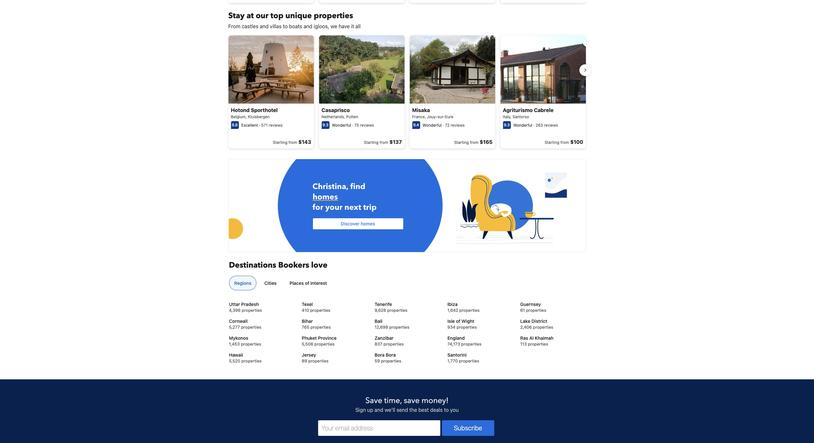 Task type: describe. For each thing, give the bounding box(es) containing it.
santorini 1,770 properties
[[448, 352, 479, 364]]

$137
[[390, 139, 402, 145]]

bookers
[[278, 260, 309, 271]]

lake
[[521, 319, 531, 324]]

wonderful for france,
[[423, 123, 442, 128]]

eure
[[445, 114, 454, 119]]

to inside stay at our top unique properties from castles and villas to boats and igloos, we have it all
[[283, 23, 288, 29]]

properties inside guernsey 61 properties
[[526, 308, 547, 313]]

59
[[375, 359, 380, 364]]

kluisbergen
[[248, 114, 270, 119]]

for
[[313, 202, 323, 213]]

1 horizontal spatial homes
[[361, 221, 375, 227]]

reviews for misaka
[[451, 123, 465, 128]]

sur-
[[438, 114, 445, 119]]

ras
[[521, 335, 528, 341]]

santorini
[[448, 352, 467, 358]]

regions
[[234, 281, 251, 286]]

from for $165
[[470, 140, 479, 145]]

al
[[530, 335, 534, 341]]

74,173
[[448, 342, 460, 347]]

agriturismo
[[503, 107, 533, 113]]

properties inside the "zanzibar 837 properties"
[[384, 342, 404, 347]]

· for netherlands,
[[352, 123, 353, 128]]

0 vertical spatial homes
[[313, 192, 338, 203]]

properties inside bali 12,698 properties
[[389, 325, 410, 330]]

9.3 element for casaprisco
[[322, 121, 330, 129]]

from for $100
[[561, 140, 569, 145]]

· for cabrele
[[534, 123, 535, 128]]

texel link
[[302, 301, 367, 308]]

wonderful element for france,
[[423, 123, 442, 128]]

from for $143
[[289, 140, 297, 145]]

trip
[[363, 202, 377, 213]]

love
[[311, 260, 328, 271]]

misaka france, jouy-sur-eure
[[412, 107, 454, 119]]

5,508
[[302, 342, 313, 347]]

lake district link
[[521, 318, 585, 325]]

properties inside phuket province 5,508 properties
[[315, 342, 335, 347]]

region containing hotond sporthotel
[[223, 33, 591, 151]]

2 bora from the left
[[386, 352, 396, 358]]

it
[[351, 23, 354, 29]]

at
[[247, 10, 254, 21]]

texel 410 properties
[[302, 302, 331, 313]]

starting for $143
[[273, 140, 288, 145]]

bali link
[[375, 318, 440, 325]]

save
[[404, 396, 420, 406]]

you
[[450, 407, 459, 413]]

district
[[532, 319, 548, 324]]

jouy-
[[427, 114, 438, 119]]

properties inside hawaii 5,520 properties
[[242, 359, 262, 364]]

tab list containing regions
[[226, 276, 585, 291]]

villas
[[270, 23, 282, 29]]

wonderful · 72 reviews
[[423, 123, 465, 128]]

bihar
[[302, 319, 313, 324]]

837
[[375, 342, 382, 347]]

properties inside bora bora 59 properties
[[381, 359, 401, 364]]

khaimah
[[535, 335, 554, 341]]

ibiza 1,642 properties
[[448, 302, 480, 313]]

hawaii link
[[229, 352, 294, 359]]

starting for $137
[[364, 140, 379, 145]]

0 horizontal spatial and
[[260, 23, 269, 29]]

phuket province link
[[302, 335, 367, 342]]

lake district 2,406 properties
[[521, 319, 554, 330]]

our
[[256, 10, 269, 21]]

Your email address email field
[[318, 421, 440, 436]]

bora bora 59 properties
[[375, 352, 401, 364]]

belgium,
[[231, 114, 247, 119]]

pradesh
[[241, 302, 259, 307]]

england
[[448, 335, 465, 341]]

uttar pradesh link
[[229, 301, 294, 308]]

netherlands,
[[322, 114, 345, 119]]

$165
[[480, 139, 493, 145]]

ibiza
[[448, 302, 458, 307]]

mykonos
[[229, 335, 248, 341]]

castles
[[242, 23, 259, 29]]

zanzibar
[[375, 335, 394, 341]]

starting from $137
[[364, 139, 402, 145]]

best
[[419, 407, 429, 413]]

12,698
[[375, 325, 388, 330]]

unique
[[286, 10, 312, 21]]

1,770
[[448, 359, 458, 364]]

4,396
[[229, 308, 241, 313]]

properties inside texel 410 properties
[[310, 308, 331, 313]]

· for france,
[[443, 123, 444, 128]]

casaprisco netherlands, putten
[[322, 107, 358, 119]]

zanzibar 837 properties
[[375, 335, 404, 347]]

1 horizontal spatial and
[[304, 23, 313, 29]]

properties inside jersey 89 properties
[[308, 359, 329, 364]]

bali
[[375, 319, 383, 324]]

your
[[325, 202, 343, 213]]

sign
[[356, 407, 366, 413]]

9.4 element
[[412, 121, 420, 129]]

province
[[318, 335, 337, 341]]

bora bora link
[[375, 352, 440, 359]]

misaka
[[412, 107, 430, 113]]

for your next trip
[[313, 202, 377, 213]]

regions button
[[229, 276, 257, 291]]

have
[[339, 23, 350, 29]]

starting for $100
[[545, 140, 560, 145]]

9.3 element for agriturismo
[[503, 121, 511, 129]]

starting for $165
[[454, 140, 469, 145]]

places of interest button
[[285, 276, 332, 291]]

cabrele
[[534, 107, 554, 113]]

61
[[521, 308, 525, 313]]

hawaii 5,520 properties
[[229, 352, 262, 364]]

9,628
[[375, 308, 386, 313]]

wonderful element for netherlands,
[[332, 123, 351, 128]]

england 74,173 properties
[[448, 335, 482, 347]]

ras al khaimah link
[[521, 335, 585, 342]]

wight
[[462, 319, 475, 324]]

santorini link
[[448, 352, 513, 359]]



Task type: locate. For each thing, give the bounding box(es) containing it.
christina, find
[[313, 181, 366, 192]]

discover homes
[[341, 221, 375, 227]]

8.8 element
[[231, 121, 239, 129]]

of for isle
[[456, 319, 461, 324]]

main content
[[222, 0, 591, 279]]

reviews right 571
[[269, 123, 283, 128]]

wonderful element
[[332, 123, 351, 128], [423, 123, 442, 128], [514, 123, 533, 128]]

properties down guernsey
[[526, 308, 547, 313]]

wonderful for cabrele
[[514, 123, 533, 128]]

properties down "wight"
[[457, 325, 477, 330]]

9.3 element
[[322, 121, 330, 129], [503, 121, 511, 129]]

to right villas
[[283, 23, 288, 29]]

properties inside england 74,173 properties
[[462, 342, 482, 347]]

and right the boats
[[304, 23, 313, 29]]

bihar link
[[302, 318, 367, 325]]

from left $165
[[470, 140, 479, 145]]

from left $100
[[561, 140, 569, 145]]

properties down zanzibar
[[384, 342, 404, 347]]

wonderful for netherlands,
[[332, 123, 351, 128]]

2 reviews from the left
[[360, 123, 374, 128]]

9.3
[[323, 123, 329, 127], [504, 123, 510, 127]]

hotond sporthotel belgium, kluisbergen
[[231, 107, 278, 119]]

0 horizontal spatial wonderful element
[[332, 123, 351, 128]]

money!
[[422, 396, 449, 406]]

from left $143
[[289, 140, 297, 145]]

the
[[410, 407, 417, 413]]

to left you at the right
[[444, 407, 449, 413]]

italy,
[[503, 114, 512, 119]]

from inside starting from $137
[[380, 140, 388, 145]]

bora up 59
[[375, 352, 385, 358]]

bihar 765 properties
[[302, 319, 331, 330]]

igloos,
[[314, 23, 329, 29]]

starting from $100
[[545, 139, 583, 145]]

2 wonderful element from the left
[[423, 123, 442, 128]]

1 vertical spatial homes
[[361, 221, 375, 227]]

1 horizontal spatial 9.3
[[504, 123, 510, 127]]

1 vertical spatial to
[[444, 407, 449, 413]]

1 from from the left
[[289, 140, 297, 145]]

reviews
[[269, 123, 283, 128], [360, 123, 374, 128], [451, 123, 465, 128], [544, 123, 558, 128]]

properties down cornwall
[[241, 325, 261, 330]]

3 reviews from the left
[[451, 123, 465, 128]]

9.3 element down the italy,
[[503, 121, 511, 129]]

2 horizontal spatial wonderful
[[514, 123, 533, 128]]

of for places
[[305, 281, 309, 286]]

save
[[366, 396, 382, 406]]

to inside save time, save money! sign up and we'll send the best deals to you
[[444, 407, 449, 413]]

9.3 element down netherlands, at the left of page
[[322, 121, 330, 129]]

1 horizontal spatial wonderful element
[[423, 123, 442, 128]]

wonderful element for cabrele
[[514, 123, 533, 128]]

wonderful down 'santorso'
[[514, 123, 533, 128]]

up
[[367, 407, 373, 413]]

1 reviews from the left
[[269, 123, 283, 128]]

isle
[[448, 319, 455, 324]]

2 from from the left
[[380, 140, 388, 145]]

4 · from the left
[[534, 123, 535, 128]]

from inside 'starting from $165'
[[470, 140, 479, 145]]

2 horizontal spatial and
[[375, 407, 384, 413]]

tenerife link
[[375, 301, 440, 308]]

time,
[[384, 396, 402, 406]]

1 wonderful from the left
[[332, 123, 351, 128]]

cities
[[265, 281, 277, 286]]

deals
[[430, 407, 443, 413]]

0 vertical spatial to
[[283, 23, 288, 29]]

3 wonderful element from the left
[[514, 123, 533, 128]]

properties inside mykonos 1,453 properties
[[241, 342, 261, 347]]

and down our on the left
[[260, 23, 269, 29]]

properties inside isle of wight 934 properties
[[457, 325, 477, 330]]

0 horizontal spatial of
[[305, 281, 309, 286]]

reviews for casaprisco
[[360, 123, 374, 128]]

jersey
[[302, 352, 316, 358]]

properties up santorini link
[[462, 342, 482, 347]]

3 · from the left
[[443, 123, 444, 128]]

reviews for agriturismo cabrele
[[544, 123, 558, 128]]

tenerife
[[375, 302, 392, 307]]

4 starting from the left
[[545, 140, 560, 145]]

1 horizontal spatial 9.3 element
[[503, 121, 511, 129]]

places of interest
[[290, 281, 327, 286]]

0 horizontal spatial bora
[[375, 352, 385, 358]]

$143
[[299, 139, 311, 145]]

9.3 for agriturismo cabrele
[[504, 123, 510, 127]]

3 starting from the left
[[454, 140, 469, 145]]

9.3 down the italy,
[[504, 123, 510, 127]]

properties inside stay at our top unique properties from castles and villas to boats and igloos, we have it all
[[314, 10, 353, 21]]

agriturismo cabrele italy, santorso
[[503, 107, 554, 119]]

properties inside bihar 765 properties
[[311, 325, 331, 330]]

and inside save time, save money! sign up and we'll send the best deals to you
[[375, 407, 384, 413]]

christina,
[[313, 181, 349, 192]]

starting from $143
[[273, 139, 311, 145]]

1 9.3 element from the left
[[322, 121, 330, 129]]

3 from from the left
[[470, 140, 479, 145]]

properties up zanzibar "link" at bottom
[[389, 325, 410, 330]]

properties up bali link
[[387, 308, 408, 313]]

hotond
[[231, 107, 250, 113]]

properties inside santorini 1,770 properties
[[459, 359, 479, 364]]

properties inside lake district 2,406 properties
[[533, 325, 554, 330]]

we'll
[[385, 407, 395, 413]]

next
[[345, 202, 361, 213]]

765
[[302, 325, 310, 330]]

and right "up"
[[375, 407, 384, 413]]

properties down texel
[[310, 308, 331, 313]]

0 horizontal spatial to
[[283, 23, 288, 29]]

wonderful down jouy-
[[423, 123, 442, 128]]

reviews for hotond sporthotel
[[269, 123, 283, 128]]

bali 12,698 properties
[[375, 319, 410, 330]]

properties inside the ibiza 1,642 properties
[[460, 308, 480, 313]]

· left the 72
[[443, 123, 444, 128]]

· left 263
[[534, 123, 535, 128]]

send
[[397, 407, 408, 413]]

starting
[[273, 140, 288, 145], [364, 140, 379, 145], [454, 140, 469, 145], [545, 140, 560, 145]]

destinations
[[229, 260, 276, 271]]

1 bora from the left
[[375, 352, 385, 358]]

properties inside tenerife 9,628 properties
[[387, 308, 408, 313]]

4 from from the left
[[561, 140, 569, 145]]

4 reviews from the left
[[544, 123, 558, 128]]

mykonos 1,453 properties
[[229, 335, 261, 347]]

properties right 59
[[381, 359, 401, 364]]

reviews right the 72
[[451, 123, 465, 128]]

2 9.3 element from the left
[[503, 121, 511, 129]]

wonderful element down jouy-
[[423, 123, 442, 128]]

phuket
[[302, 335, 317, 341]]

1,642
[[448, 308, 458, 313]]

75
[[355, 123, 359, 128]]

properties inside uttar pradesh 4,396 properties
[[242, 308, 262, 313]]

0 vertical spatial of
[[305, 281, 309, 286]]

casaprisco
[[322, 107, 350, 113]]

properties down hawaii
[[242, 359, 262, 364]]

interest
[[311, 281, 327, 286]]

starting left $143
[[273, 140, 288, 145]]

from for $137
[[380, 140, 388, 145]]

boats
[[289, 23, 302, 29]]

2 9.3 from the left
[[504, 123, 510, 127]]

cornwall link
[[229, 318, 294, 325]]

1 · from the left
[[259, 123, 260, 128]]

properties down jersey
[[308, 359, 329, 364]]

subscribe
[[454, 425, 482, 432]]

jersey link
[[302, 352, 367, 359]]

of right isle
[[456, 319, 461, 324]]

france,
[[412, 114, 426, 119]]

excellent · 571 reviews
[[241, 123, 283, 128]]

excellent element
[[241, 123, 258, 128]]

properties inside ras al khaimah 113 properties
[[528, 342, 548, 347]]

properties up we at the top of the page
[[314, 10, 353, 21]]

1,453
[[229, 342, 240, 347]]

· left 571
[[259, 123, 260, 128]]

from
[[289, 140, 297, 145], [380, 140, 388, 145], [470, 140, 479, 145], [561, 140, 569, 145]]

properties up "wight"
[[460, 308, 480, 313]]

properties down pradesh
[[242, 308, 262, 313]]

to
[[283, 23, 288, 29], [444, 407, 449, 413]]

sporthotel
[[251, 107, 278, 113]]

0 horizontal spatial 9.3 element
[[322, 121, 330, 129]]

uttar pradesh 4,396 properties
[[229, 302, 262, 313]]

from inside starting from $143
[[289, 140, 297, 145]]

properties down khaimah
[[528, 342, 548, 347]]

from inside starting from $100
[[561, 140, 569, 145]]

2 horizontal spatial wonderful element
[[514, 123, 533, 128]]

1 horizontal spatial wonderful
[[423, 123, 442, 128]]

9.3 down netherlands, at the left of page
[[323, 123, 329, 127]]

of inside isle of wight 934 properties
[[456, 319, 461, 324]]

1 starting from the left
[[273, 140, 288, 145]]

· for sporthotel
[[259, 123, 260, 128]]

wonderful down netherlands, at the left of page
[[332, 123, 351, 128]]

and
[[260, 23, 269, 29], [304, 23, 313, 29], [375, 407, 384, 413]]

starting inside starting from $100
[[545, 140, 560, 145]]

0 horizontal spatial wonderful
[[332, 123, 351, 128]]

reviews right 263
[[544, 123, 558, 128]]

reviews right the 75
[[360, 123, 374, 128]]

region
[[223, 33, 591, 151]]

1 horizontal spatial of
[[456, 319, 461, 324]]

starting left $137
[[364, 140, 379, 145]]

guernsey
[[521, 302, 541, 307]]

1 horizontal spatial to
[[444, 407, 449, 413]]

9.3 for casaprisco
[[323, 123, 329, 127]]

of inside button
[[305, 281, 309, 286]]

bora down the "zanzibar 837 properties"
[[386, 352, 396, 358]]

0 horizontal spatial homes
[[313, 192, 338, 203]]

0 horizontal spatial 9.3
[[323, 123, 329, 127]]

2 starting from the left
[[364, 140, 379, 145]]

starting left $165
[[454, 140, 469, 145]]

hawaii
[[229, 352, 243, 358]]

1 vertical spatial of
[[456, 319, 461, 324]]

tab list
[[226, 276, 585, 291]]

starting inside starting from $137
[[364, 140, 379, 145]]

from left $137
[[380, 140, 388, 145]]

starting inside 'starting from $165'
[[454, 140, 469, 145]]

1 wonderful element from the left
[[332, 123, 351, 128]]

properties down district
[[533, 325, 554, 330]]

wonderful · 75 reviews
[[332, 123, 374, 128]]

properties inside cornwall 5,277 properties
[[241, 325, 261, 330]]

main content containing stay at our top unique properties
[[222, 0, 591, 279]]

properties down province
[[315, 342, 335, 347]]

mykonos link
[[229, 335, 294, 342]]

starting inside starting from $143
[[273, 140, 288, 145]]

top
[[271, 10, 284, 21]]

2 wonderful from the left
[[423, 123, 442, 128]]

from
[[228, 23, 240, 29]]

subscribe button
[[442, 421, 495, 436]]

destinations bookers love
[[229, 260, 328, 271]]

properties up province
[[311, 325, 331, 330]]

1 9.3 from the left
[[323, 123, 329, 127]]

2 · from the left
[[352, 123, 353, 128]]

113
[[521, 342, 527, 347]]

wonderful element down netherlands, at the left of page
[[332, 123, 351, 128]]

we
[[331, 23, 337, 29]]

of right places
[[305, 281, 309, 286]]

1 horizontal spatial bora
[[386, 352, 396, 358]]

8.8
[[232, 123, 238, 127]]

starting down wonderful · 263 reviews
[[545, 140, 560, 145]]

properties down mykonos
[[241, 342, 261, 347]]

wonderful element down 'santorso'
[[514, 123, 533, 128]]

571
[[261, 123, 268, 128]]

· left the 75
[[352, 123, 353, 128]]

bora
[[375, 352, 385, 358], [386, 352, 396, 358]]

3 wonderful from the left
[[514, 123, 533, 128]]

72
[[445, 123, 450, 128]]

properties down santorini
[[459, 359, 479, 364]]

ibiza link
[[448, 301, 513, 308]]



Task type: vqa. For each thing, say whether or not it's contained in the screenshot.
behalf
no



